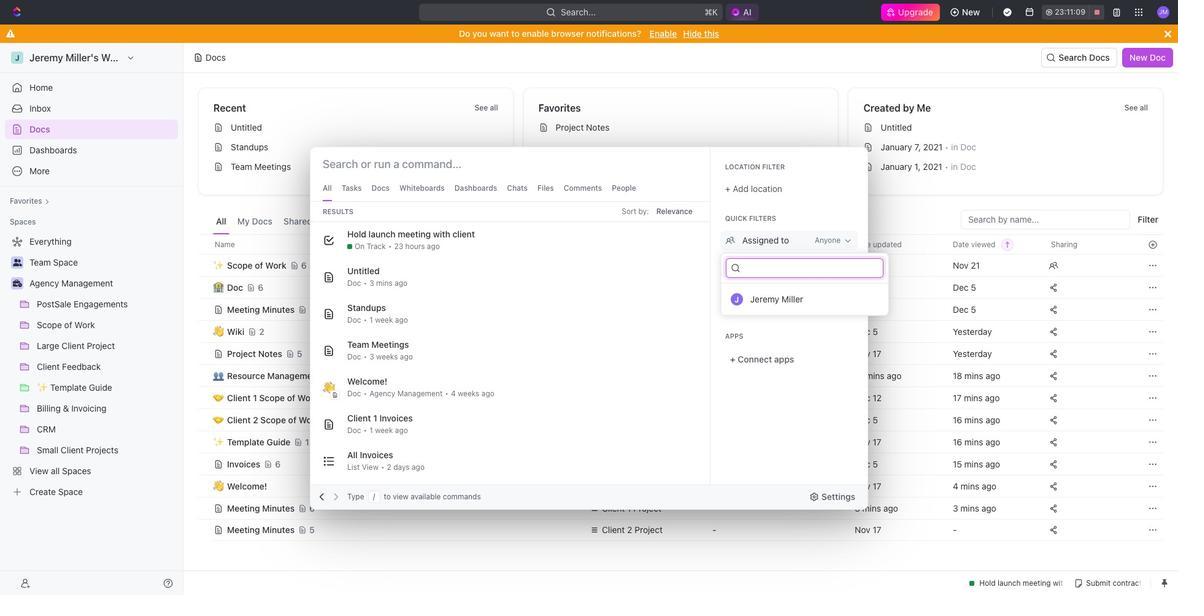 Task type: describe. For each thing, give the bounding box(es) containing it.
tags
[[713, 240, 729, 249]]

sort by:
[[622, 207, 649, 216]]

created for created by me
[[864, 103, 901, 114]]

4 weeks ago
[[451, 389, 495, 398]]

team meetings link
[[209, 157, 508, 177]]

0 horizontal spatial team
[[231, 161, 252, 172]]

1 horizontal spatial team
[[348, 340, 369, 350]]

days
[[394, 463, 410, 472]]

shared
[[284, 216, 313, 227]]

scope for 1
[[259, 393, 285, 403]]

2 up client 1 invoices
[[356, 393, 362, 403]]

date updated button
[[848, 235, 910, 254]]

tasks
[[342, 184, 362, 193]]

6 for invoices
[[275, 459, 281, 469]]

1 horizontal spatial team meetings
[[348, 340, 409, 350]]

assigned button
[[416, 210, 460, 235]]

inbox link
[[5, 99, 178, 119]]

me
[[917, 103, 932, 114]]

dashboards link
[[5, 141, 178, 160]]

docs up the client 2 scope of work docs
[[321, 393, 342, 403]]

people
[[612, 184, 637, 193]]

hide
[[684, 28, 702, 39]]

created for created by
[[743, 257, 774, 268]]

welcome! inside button
[[227, 481, 267, 492]]

guide
[[267, 437, 291, 447]]

client for client 1 project
[[602, 503, 625, 514]]

to view available commands
[[384, 492, 481, 502]]

2 column header from the left
[[583, 235, 705, 255]]

meeting for client 1 project
[[227, 503, 260, 514]]

updated
[[874, 240, 902, 249]]

1 vertical spatial notes
[[258, 348, 282, 359]]

upgrade link
[[883, 4, 942, 21]]

hold launch meeting with client
[[348, 229, 475, 239]]

2 horizontal spatial all
[[348, 450, 358, 461]]

2 up template guide
[[253, 415, 258, 425]]

doc inside "table"
[[227, 282, 243, 293]]

1 horizontal spatial favorites
[[539, 103, 581, 114]]

standups link
[[209, 138, 508, 157]]

2 nov 21 from the left
[[954, 260, 981, 270]]

2021 for january 7, 2021
[[924, 142, 943, 152]]

do you want to enable browser notifications? enable hide this
[[459, 28, 720, 39]]

viewed
[[972, 240, 996, 249]]

dec 5 for wiki
[[855, 326, 879, 337]]

1 horizontal spatial archived
[[743, 301, 778, 312]]

3 down 4 mins ago
[[954, 503, 959, 514]]

dashboards inside dashboards "link"
[[29, 145, 77, 155]]

management inside button
[[267, 371, 321, 381]]

1 for client 1 project
[[628, 503, 632, 514]]

2 up all invoices
[[358, 415, 363, 425]]

hours
[[406, 242, 425, 251]]

private button
[[321, 210, 355, 235]]

all for recent
[[490, 103, 498, 112]]

client for client 2 project
[[602, 525, 625, 535]]

nov 17 for -
[[855, 525, 882, 535]]

2 right wiki
[[259, 326, 265, 337]]

1 vertical spatial to
[[782, 235, 790, 246]]

+ for + connect apps
[[731, 354, 736, 365]]

row containing client 2 scope of work docs
[[198, 408, 1164, 433]]

archived button
[[465, 210, 507, 235]]

row containing wiki
[[198, 320, 1164, 344]]

1 horizontal spatial agency management
[[370, 389, 443, 398]]

new for new
[[964, 7, 982, 17]]

assigned to
[[743, 235, 790, 246]]

view
[[393, 492, 409, 502]]

docs link
[[5, 120, 178, 139]]

upgrade
[[900, 7, 936, 17]]

1 vertical spatial dashboards
[[455, 184, 498, 193]]

weeks for 3
[[376, 352, 398, 362]]

connect
[[738, 354, 773, 365]]

1 week ago for standups
[[370, 316, 408, 325]]

nov 17 for 4 mins ago
[[855, 481, 882, 492]]

17 for -
[[873, 525, 882, 535]]

1 meeting minutes from the top
[[227, 304, 295, 315]]

dec 5 for meeting minutes
[[855, 304, 879, 315]]

all inside button
[[216, 216, 226, 227]]

template
[[227, 437, 265, 447]]

of for 2
[[288, 415, 297, 425]]

16 mins ago for 5
[[954, 415, 1001, 425]]

agency management link
[[29, 274, 176, 293]]

untitled link for recent
[[209, 118, 508, 138]]

home link
[[5, 78, 178, 98]]

0 vertical spatial to
[[512, 28, 520, 39]]

yu7xq image
[[731, 263, 741, 273]]

4 for 4 weeks ago
[[451, 389, 456, 398]]

docs down 👋
[[322, 415, 343, 425]]

17 for yesterday
[[873, 348, 882, 359]]

client
[[453, 229, 475, 239]]

+ for + add location
[[726, 184, 731, 194]]

Search by name... text field
[[969, 211, 1124, 229]]

1 vertical spatial 12
[[305, 437, 315, 447]]

weeks for 4
[[458, 389, 480, 398]]

4 for 4 mins ago
[[954, 481, 959, 492]]

wiki
[[227, 326, 245, 337]]

23:11:10 button
[[1044, 5, 1105, 20]]

docs inside tab list
[[252, 216, 273, 227]]

new button
[[947, 2, 989, 22]]

work for 2
[[299, 415, 320, 425]]

launch
[[369, 229, 396, 239]]

yesterday for 17
[[954, 348, 993, 359]]

2 left days
[[387, 463, 392, 472]]

notes inside the project notes "link"
[[586, 122, 610, 133]]

client 2 scope of work docs
[[227, 415, 343, 425]]

0 horizontal spatial 17 mins ago
[[855, 371, 902, 381]]

1 column header from the left
[[198, 235, 212, 255]]

workspace
[[363, 216, 408, 227]]

3 down settings
[[855, 503, 861, 514]]

untitled for recent
[[231, 122, 262, 133]]

nov 17 for 16 mins ago
[[855, 437, 882, 447]]

settings
[[822, 492, 856, 502]]

client 1 invoices
[[348, 413, 413, 424]]

enable
[[522, 28, 549, 39]]

dec for invoices
[[855, 459, 871, 469]]

search...
[[561, 7, 596, 17]]

track
[[367, 242, 386, 251]]

3 weeks ago
[[370, 352, 413, 362]]

assigned for assigned
[[419, 216, 457, 227]]

any
[[828, 280, 841, 289]]

project notes inside "link"
[[556, 122, 610, 133]]

january for january 1, 2021
[[881, 161, 913, 172]]

files
[[538, 184, 554, 193]]

meeting minutes for client 2 project
[[227, 525, 295, 535]]

17 for 16 mins ago
[[873, 437, 882, 447]]

1 up 3 weeks ago
[[370, 316, 373, 325]]

1 horizontal spatial 17 mins ago
[[954, 393, 1000, 403]]

row containing client 1 scope of work docs
[[198, 386, 1164, 410]]

my
[[238, 216, 250, 227]]

jeremy miller
[[751, 294, 804, 305]]

1 horizontal spatial 3 mins ago
[[855, 503, 899, 514]]

apps
[[775, 354, 795, 365]]

• for january 1, 2021
[[945, 162, 949, 172]]

enable
[[650, 28, 677, 39]]

status
[[743, 279, 768, 290]]

1 week ago for client 1 invoices
[[370, 426, 408, 435]]

xqnvl image
[[726, 280, 735, 290]]

all invoices
[[348, 450, 393, 461]]

date for date updated
[[855, 240, 872, 249]]

6 for scope of work
[[301, 260, 307, 270]]

0 horizontal spatial meetings
[[255, 161, 291, 172]]

18
[[954, 371, 963, 381]]

1 vertical spatial standups
[[348, 303, 386, 313]]

miller
[[782, 294, 804, 305]]

+ add location
[[726, 184, 783, 194]]

agency inside "table"
[[602, 481, 632, 492]]

type
[[348, 492, 364, 502]]

inbox
[[29, 103, 51, 114]]

1 nov 21 from the left
[[855, 260, 882, 270]]

1 for client 1 invoices
[[373, 413, 378, 424]]

private
[[324, 216, 352, 227]]

in for january 7, 2021
[[952, 142, 959, 152]]

client 1 project
[[602, 503, 662, 514]]

18 mins ago
[[954, 371, 1001, 381]]

filter
[[763, 163, 785, 171]]

1 vertical spatial meetings
[[372, 340, 409, 350]]

0 vertical spatial standups
[[231, 142, 269, 152]]

dec 5 for invoices
[[855, 459, 879, 469]]

nov for 4 mins ago
[[855, 481, 871, 492]]

jkkwz image
[[726, 302, 735, 312]]

1 horizontal spatial all
[[323, 184, 332, 193]]

row containing scope of work
[[198, 253, 1164, 278]]

hold
[[348, 229, 367, 239]]

2 horizontal spatial 3 mins ago
[[954, 503, 997, 514]]

commands
[[443, 492, 481, 502]]

in for january 1, 2021
[[952, 161, 959, 172]]

location filter
[[726, 163, 785, 171]]

january for january 7, 2021
[[881, 142, 913, 152]]

filters
[[750, 214, 777, 222]]

0 horizontal spatial team meetings
[[231, 161, 291, 172]]

invoices up view
[[360, 450, 393, 461]]

shared button
[[281, 210, 316, 235]]

dec 12
[[855, 393, 882, 403]]

client for client 1 invoices
[[348, 413, 371, 424]]

new doc button
[[1123, 48, 1174, 68]]

you
[[473, 28, 488, 39]]

table containing scope of work
[[198, 235, 1164, 543]]

resource management
[[227, 371, 321, 381]]

meeting for client 2 project
[[227, 525, 260, 535]]

2 vertical spatial to
[[384, 492, 391, 502]]

comments
[[564, 184, 603, 193]]

dec for meeting minutes
[[855, 304, 871, 315]]

see all for created by me
[[1125, 103, 1149, 112]]

date updated
[[855, 240, 902, 249]]

docs right "tasks" on the top of page
[[372, 184, 390, 193]]

on
[[355, 242, 365, 251]]

settings button
[[805, 488, 863, 507]]



Task type: locate. For each thing, give the bounding box(es) containing it.
template guide
[[227, 437, 291, 447]]

row containing project notes
[[198, 342, 1164, 366]]

date inside button
[[855, 240, 872, 249]]

in down january 7, 2021 • in doc
[[952, 161, 959, 172]]

available
[[411, 492, 441, 502]]

untitled link
[[209, 118, 508, 138], [859, 118, 1159, 138]]

5 inside cell
[[873, 304, 879, 315]]

0 vertical spatial assigned
[[419, 216, 457, 227]]

dec for client 2 scope of work docs
[[855, 415, 871, 425]]

4 nov 17 from the top
[[855, 525, 882, 535]]

3 up resource management button
[[370, 352, 374, 362]]

want
[[490, 28, 509, 39]]

all left "tasks" on the top of page
[[323, 184, 332, 193]]

1 vertical spatial weeks
[[458, 389, 480, 398]]

of up the client 2 scope of work docs
[[287, 393, 295, 403]]

anyone
[[815, 236, 841, 245], [815, 258, 841, 267]]

2021
[[924, 142, 943, 152], [924, 161, 943, 172]]

nov for -
[[855, 525, 871, 535]]

2021 right the "7,"
[[924, 142, 943, 152]]

• inside january 7, 2021 • in doc
[[946, 142, 949, 152]]

team
[[231, 161, 252, 172], [348, 340, 369, 350]]

1 anyone from the top
[[815, 236, 841, 245]]

13 row from the top
[[198, 496, 1164, 521]]

yesterday
[[954, 326, 993, 337], [954, 348, 993, 359]]

0 vertical spatial scope
[[227, 260, 253, 270]]

4 mins ago
[[954, 481, 997, 492]]

1 horizontal spatial see all
[[1125, 103, 1149, 112]]

2 down client 1 project
[[628, 525, 633, 535]]

dec 5 for client 2 scope of work docs
[[855, 415, 879, 425]]

2 vertical spatial meeting
[[227, 525, 260, 535]]

21 down 'date updated' button
[[873, 260, 882, 270]]

welcome! down 3 weeks ago
[[348, 376, 388, 387]]

1 horizontal spatial assigned
[[743, 235, 779, 246]]

0 vertical spatial work
[[265, 260, 287, 270]]

16 mins ago
[[954, 415, 1001, 425], [954, 437, 1001, 447]]

project notes inside "table"
[[227, 348, 282, 359]]

scope of work
[[227, 260, 287, 270]]

row containing doc
[[198, 275, 1164, 300]]

0 horizontal spatial created
[[743, 257, 774, 268]]

welcome! down template
[[227, 481, 267, 492]]

see all button
[[470, 101, 503, 115], [1120, 101, 1154, 115]]

1 horizontal spatial new
[[1130, 52, 1148, 63]]

project inside "link"
[[556, 122, 584, 133]]

10 row from the top
[[198, 430, 1164, 455]]

1 week ago up 3 weeks ago
[[370, 316, 408, 325]]

1 vertical spatial favorites
[[10, 196, 42, 206]]

management inside sidebar navigation
[[61, 278, 113, 289]]

all
[[490, 103, 498, 112], [1141, 103, 1149, 112]]

0 horizontal spatial see all button
[[470, 101, 503, 115]]

see for created by me
[[1125, 103, 1139, 112]]

row containing invoices
[[198, 452, 1164, 477]]

4 inside row
[[954, 481, 959, 492]]

⌘k
[[705, 7, 719, 17]]

search docs button
[[1042, 48, 1118, 68]]

invoices down template
[[227, 459, 260, 469]]

0 vertical spatial in
[[952, 142, 959, 152]]

agency management inside sidebar navigation
[[29, 278, 113, 289]]

1 vertical spatial 16
[[954, 437, 963, 447]]

favorites inside button
[[10, 196, 42, 206]]

column header left name
[[198, 235, 212, 255]]

meetings
[[255, 161, 291, 172], [372, 340, 409, 350]]

1 down client 1 invoices
[[370, 426, 373, 435]]

0 horizontal spatial 4
[[451, 389, 456, 398]]

standups down the recent
[[231, 142, 269, 152]]

welcome! button
[[214, 476, 575, 498]]

assigned inside button
[[419, 216, 457, 227]]

all up list
[[348, 450, 358, 461]]

17 for 4 mins ago
[[873, 481, 882, 492]]

business time image inside row
[[591, 484, 599, 490]]

1 nov 17 from the top
[[855, 348, 882, 359]]

nov for nov 21
[[855, 260, 871, 270]]

1 week ago
[[370, 316, 408, 325], [370, 426, 408, 435]]

0 horizontal spatial standups
[[231, 142, 269, 152]]

3 meeting from the top
[[227, 525, 260, 535]]

2 horizontal spatial untitled
[[881, 122, 913, 133]]

1 horizontal spatial untitled link
[[859, 118, 1159, 138]]

client for client 1 scope of work docs
[[227, 393, 251, 403]]

list
[[348, 463, 360, 472]]

0 vertical spatial +
[[726, 184, 731, 194]]

0 horizontal spatial agency
[[29, 278, 59, 289]]

week up 3 weeks ago
[[375, 316, 393, 325]]

1 horizontal spatial all
[[1141, 103, 1149, 112]]

• inside january 1, 2021 • in doc
[[945, 162, 949, 172]]

0 vertical spatial team
[[231, 161, 252, 172]]

0 vertical spatial january
[[881, 142, 913, 152]]

👋
[[323, 383, 335, 394]]

minutes for client 2 project
[[262, 525, 295, 535]]

2 untitled link from the left
[[859, 118, 1159, 138]]

1 vertical spatial 2021
[[924, 161, 943, 172]]

dec inside dec 5 cell
[[855, 304, 871, 315]]

resource
[[227, 371, 265, 381]]

17 mins ago up dec 12
[[855, 371, 902, 381]]

2 16 mins ago from the top
[[954, 437, 1001, 447]]

see all button for created by me
[[1120, 101, 1154, 115]]

1 vertical spatial 4
[[954, 481, 959, 492]]

1 week ago down client 1 invoices
[[370, 426, 408, 435]]

1,
[[915, 161, 921, 172]]

1 21 from the left
[[873, 260, 882, 270]]

16 for 17
[[954, 437, 963, 447]]

assigned for assigned to
[[743, 235, 779, 246]]

table
[[198, 235, 1164, 543]]

0 vertical spatial archived
[[468, 216, 504, 227]]

january left 1,
[[881, 161, 913, 172]]

dec 5 cell
[[848, 298, 946, 321]]

14 row from the top
[[198, 518, 1164, 543]]

date viewed button
[[946, 235, 1015, 254]]

sidebar navigation
[[0, 43, 184, 596]]

business time image inside sidebar navigation
[[13, 280, 22, 287]]

0 vertical spatial meeting
[[227, 304, 260, 315]]

1 untitled link from the left
[[209, 118, 508, 138]]

quick
[[726, 214, 748, 222]]

1 horizontal spatial notes
[[586, 122, 610, 133]]

scope down resource management
[[259, 393, 285, 403]]

3 row from the top
[[198, 275, 1164, 300]]

management
[[61, 278, 113, 289], [267, 371, 321, 381], [398, 389, 443, 398], [634, 481, 686, 492]]

3 meeting minutes from the top
[[227, 525, 295, 535]]

1 see all from the left
[[475, 103, 498, 112]]

Search or run a command… text field
[[323, 157, 474, 172]]

with
[[433, 229, 451, 239]]

5 row from the top
[[198, 320, 1164, 344]]

invoices down resource management button
[[380, 413, 413, 424]]

0 vertical spatial minutes
[[262, 304, 295, 315]]

doc inside 'button'
[[1151, 52, 1167, 63]]

search docs
[[1059, 52, 1111, 63]]

to up created by
[[782, 235, 790, 246]]

location
[[726, 163, 761, 171]]

nov 17 down settings
[[855, 525, 882, 535]]

1 date from the left
[[855, 240, 872, 249]]

2 week from the top
[[375, 426, 393, 435]]

0 vertical spatial notes
[[586, 122, 610, 133]]

16 mins ago up 15 mins ago
[[954, 437, 1001, 447]]

jeremy miller, , element
[[731, 293, 743, 306]]

row
[[198, 235, 1164, 255], [198, 253, 1164, 278], [198, 275, 1164, 300], [198, 297, 1164, 322], [198, 320, 1164, 344], [198, 342, 1164, 366], [198, 365, 1164, 387], [198, 386, 1164, 410], [198, 408, 1164, 433], [198, 430, 1164, 455], [198, 452, 1164, 477], [198, 475, 1164, 498], [198, 496, 1164, 521], [198, 518, 1164, 543]]

2 2021 from the top
[[924, 161, 943, 172]]

of for 1
[[287, 393, 295, 403]]

cell
[[198, 254, 212, 276], [583, 254, 705, 276], [198, 276, 212, 298], [583, 276, 705, 298], [198, 298, 212, 321], [583, 298, 705, 321], [198, 321, 212, 343], [583, 321, 705, 343], [198, 343, 212, 365], [583, 343, 705, 365], [198, 365, 212, 387], [583, 365, 705, 387], [198, 387, 212, 409], [583, 387, 705, 409], [198, 409, 212, 431], [583, 409, 705, 431], [198, 431, 212, 453], [583, 431, 705, 453], [198, 453, 212, 475], [583, 453, 705, 475], [198, 475, 212, 497], [198, 497, 212, 519], [198, 519, 212, 542]]

1 horizontal spatial date
[[954, 240, 970, 249]]

17
[[873, 348, 882, 359], [855, 371, 864, 381], [954, 393, 962, 403], [873, 437, 882, 447], [873, 481, 882, 492], [873, 525, 882, 535]]

chats
[[507, 184, 528, 193]]

12
[[873, 393, 882, 403], [305, 437, 315, 447]]

name
[[215, 240, 235, 249]]

None field
[[726, 258, 884, 278]]

11 row from the top
[[198, 452, 1164, 477]]

created by
[[743, 257, 786, 268]]

1 vertical spatial xqnvl image
[[726, 258, 735, 268]]

nov for 16 mins ago
[[855, 437, 871, 447]]

scope up guide
[[261, 415, 286, 425]]

1 1 week ago from the top
[[370, 316, 408, 325]]

assigned up with
[[419, 216, 457, 227]]

work
[[265, 260, 287, 270], [298, 393, 319, 403], [299, 415, 320, 425]]

agency management inside "table"
[[602, 481, 686, 492]]

3 minutes from the top
[[262, 525, 295, 535]]

2 meeting minutes from the top
[[227, 503, 295, 514]]

1 vertical spatial 17 mins ago
[[954, 393, 1000, 403]]

3 down on track
[[370, 279, 374, 288]]

standups up 3 weeks ago
[[348, 303, 386, 313]]

+ connect apps
[[731, 354, 795, 365]]

1 row from the top
[[198, 235, 1164, 255]]

see all button for recent
[[470, 101, 503, 115]]

week for standups
[[375, 316, 393, 325]]

-
[[713, 260, 717, 270], [713, 282, 717, 293], [713, 304, 717, 315], [713, 481, 717, 492], [713, 503, 717, 514], [713, 525, 717, 535], [954, 525, 958, 535]]

january
[[881, 142, 913, 152], [881, 161, 913, 172]]

relevance
[[657, 207, 693, 216]]

1 vertical spatial agency
[[370, 389, 396, 398]]

work for 1
[[298, 393, 319, 403]]

1 horizontal spatial nov 21
[[954, 260, 981, 270]]

0 vertical spatial week
[[375, 316, 393, 325]]

list view
[[348, 463, 379, 472]]

0 horizontal spatial 21
[[873, 260, 882, 270]]

1 vertical spatial meeting
[[227, 503, 260, 514]]

xqnvl image for assigned to
[[726, 236, 735, 246]]

docs inside sidebar navigation
[[29, 124, 50, 134]]

0 vertical spatial all
[[323, 184, 332, 193]]

business time image
[[13, 280, 22, 287], [591, 484, 599, 490]]

+ left add
[[726, 184, 731, 194]]

1 horizontal spatial 12
[[873, 393, 882, 403]]

6 row from the top
[[198, 342, 1164, 366]]

2 minutes from the top
[[262, 503, 295, 514]]

xqnvl image for created by
[[726, 258, 735, 268]]

0 horizontal spatial new
[[964, 7, 982, 17]]

docs right my
[[252, 216, 273, 227]]

0 horizontal spatial 12
[[305, 437, 315, 447]]

1 horizontal spatial weeks
[[458, 389, 480, 398]]

dec for doc
[[855, 282, 871, 293]]

whiteboards
[[400, 184, 445, 193]]

week down client 1 invoices
[[375, 426, 393, 435]]

1 16 mins ago from the top
[[954, 415, 1001, 425]]

team meetings up 3 weeks ago
[[348, 340, 409, 350]]

see all
[[475, 103, 498, 112], [1125, 103, 1149, 112]]

by down assigned to
[[777, 257, 786, 268]]

1 horizontal spatial dashboards
[[455, 184, 498, 193]]

xqnvl image down quick
[[726, 236, 735, 246]]

0 vertical spatial 2021
[[924, 142, 943, 152]]

1 for client 1 scope of work docs
[[253, 393, 257, 403]]

1 up all invoices
[[373, 413, 378, 424]]

• for january 7, 2021
[[946, 142, 949, 152]]

see for recent
[[475, 103, 488, 112]]

3 mins ago down 4 mins ago
[[954, 503, 997, 514]]

1 horizontal spatial untitled
[[348, 266, 380, 276]]

xqnvl image down tags
[[726, 258, 735, 268]]

xqnvl image
[[726, 236, 735, 246], [726, 258, 735, 268]]

0 horizontal spatial dashboards
[[29, 145, 77, 155]]

7 row from the top
[[198, 365, 1164, 387]]

work left 👋
[[298, 393, 319, 403]]

2 vertical spatial meeting minutes
[[227, 525, 295, 535]]

3 mins ago down "23"
[[370, 279, 408, 288]]

meeting
[[227, 304, 260, 315], [227, 503, 260, 514], [227, 525, 260, 535]]

team meetings
[[231, 161, 291, 172], [348, 340, 409, 350]]

0 horizontal spatial by
[[777, 257, 786, 268]]

2 xqnvl image from the top
[[726, 258, 735, 268]]

1 minutes from the top
[[262, 304, 295, 315]]

0 vertical spatial agency management
[[29, 278, 113, 289]]

by:
[[639, 207, 649, 216]]

created left me
[[864, 103, 901, 114]]

0 vertical spatial business time image
[[13, 280, 22, 287]]

0 vertical spatial of
[[255, 260, 263, 270]]

this
[[705, 28, 720, 39]]

2 meeting from the top
[[227, 503, 260, 514]]

to right /
[[384, 492, 391, 502]]

view
[[362, 463, 379, 472]]

2 all from the left
[[1141, 103, 1149, 112]]

1 vertical spatial anyone
[[815, 258, 841, 267]]

all left my
[[216, 216, 226, 227]]

archived inside archived button
[[468, 216, 504, 227]]

nov 17 down dec 12
[[855, 437, 882, 447]]

3 mins ago down settings
[[855, 503, 899, 514]]

17 mins ago down 18 mins ago
[[954, 393, 1000, 403]]

1 horizontal spatial column header
[[583, 235, 705, 255]]

all button
[[213, 210, 230, 235]]

invoices inside row
[[227, 459, 260, 469]]

dashboards up archived button
[[455, 184, 498, 193]]

project notes link
[[534, 118, 833, 138]]

yesterday for 5
[[954, 326, 993, 337]]

docs right search
[[1090, 52, 1111, 63]]

add
[[733, 184, 749, 194]]

2 see from the left
[[1125, 103, 1139, 112]]

15 mins ago
[[954, 459, 1001, 469]]

project notes up comments on the top of the page
[[556, 122, 610, 133]]

16 up 15
[[954, 437, 963, 447]]

16 mins ago for 17
[[954, 437, 1001, 447]]

0 horizontal spatial 3 mins ago
[[370, 279, 408, 288]]

dec 5 inside cell
[[855, 304, 879, 315]]

agency
[[29, 278, 59, 289], [370, 389, 396, 398], [602, 481, 632, 492]]

8 row from the top
[[198, 386, 1164, 410]]

16
[[954, 415, 963, 425], [954, 437, 963, 447]]

nov 21
[[855, 260, 882, 270], [954, 260, 981, 270]]

meetings up my docs
[[255, 161, 291, 172]]

16 for 5
[[954, 415, 963, 425]]

client up all invoices
[[348, 413, 371, 424]]

new right search docs
[[1130, 52, 1148, 63]]

project notes up resource
[[227, 348, 282, 359]]

2 see all button from the left
[[1120, 101, 1154, 115]]

nov 17 for yesterday
[[855, 348, 882, 359]]

nov 21 down date viewed
[[954, 260, 981, 270]]

1 horizontal spatial 21
[[972, 260, 981, 270]]

client down client 1 project
[[602, 525, 625, 535]]

row containing resource management
[[198, 365, 1164, 387]]

minutes for client 1 project
[[262, 503, 295, 514]]

2 horizontal spatial agency management
[[602, 481, 686, 492]]

by for created by
[[777, 257, 786, 268]]

2 horizontal spatial to
[[782, 235, 790, 246]]

date inside button
[[954, 240, 970, 249]]

dec 5 for doc
[[855, 282, 879, 293]]

of down my docs button at the top of the page
[[255, 260, 263, 270]]

1 yesterday from the top
[[954, 326, 993, 337]]

meeting minutes for client 1 project
[[227, 503, 295, 514]]

nov down date viewed
[[954, 260, 969, 270]]

row containing welcome!
[[198, 475, 1164, 498]]

1 down resource
[[253, 393, 257, 403]]

1 horizontal spatial created
[[864, 103, 901, 114]]

1 vertical spatial work
[[298, 393, 319, 403]]

nov 21 down 'date updated' button
[[855, 260, 882, 270]]

client down resource
[[227, 393, 251, 403]]

docs down inbox
[[29, 124, 50, 134]]

archived up client
[[468, 216, 504, 227]]

all for created by me
[[1141, 103, 1149, 112]]

created
[[864, 103, 901, 114], [743, 257, 774, 268]]

january left the "7,"
[[881, 142, 913, 152]]

assigned
[[419, 216, 457, 227], [743, 235, 779, 246]]

row containing name
[[198, 235, 1164, 255]]

2 nov 17 from the top
[[855, 437, 882, 447]]

search
[[1059, 52, 1088, 63]]

1 horizontal spatial to
[[512, 28, 520, 39]]

row containing template guide
[[198, 430, 1164, 455]]

meetings up 3 weeks ago
[[372, 340, 409, 350]]

0 vertical spatial 16 mins ago
[[954, 415, 1001, 425]]

1 horizontal spatial standups
[[348, 303, 386, 313]]

dec for wiki
[[855, 326, 871, 337]]

tab list
[[213, 210, 507, 235]]

client up 'client 2 project'
[[602, 503, 625, 514]]

welcome!
[[348, 376, 388, 387], [227, 481, 267, 492]]

• up january 1, 2021 • in doc
[[946, 142, 949, 152]]

new inside "new doc" 'button'
[[1130, 52, 1148, 63]]

2 yesterday from the top
[[954, 348, 993, 359]]

1 week from the top
[[375, 316, 393, 325]]

date left viewed
[[954, 240, 970, 249]]

dec for client 1 scope of work docs
[[855, 393, 871, 403]]

1 2021 from the top
[[924, 142, 943, 152]]

1 horizontal spatial by
[[904, 103, 915, 114]]

6 for meeting minutes
[[310, 503, 315, 514]]

2 horizontal spatial agency
[[602, 481, 632, 492]]

jeremy
[[751, 294, 780, 305]]

1 horizontal spatial see all button
[[1120, 101, 1154, 115]]

0 horizontal spatial archived
[[468, 216, 504, 227]]

nov
[[855, 260, 871, 270], [954, 260, 969, 270], [855, 348, 871, 359], [855, 437, 871, 447], [855, 481, 871, 492], [855, 525, 871, 535]]

see
[[475, 103, 488, 112], [1125, 103, 1139, 112]]

to right want
[[512, 28, 520, 39]]

2
[[259, 326, 265, 337], [356, 393, 362, 403], [253, 415, 258, 425], [358, 415, 363, 425], [387, 463, 392, 472], [628, 525, 633, 535]]

scope
[[227, 260, 253, 270], [259, 393, 285, 403], [261, 415, 286, 425]]

1 horizontal spatial meetings
[[372, 340, 409, 350]]

agency inside sidebar navigation
[[29, 278, 59, 289]]

0 horizontal spatial see
[[475, 103, 488, 112]]

21 down date viewed
[[972, 260, 981, 270]]

2 january from the top
[[881, 161, 913, 172]]

work down my docs button at the top of the page
[[265, 260, 287, 270]]

nov down settings
[[855, 525, 871, 535]]

2 anyone from the top
[[815, 258, 841, 267]]

1 all from the left
[[490, 103, 498, 112]]

docs
[[206, 52, 226, 63], [1090, 52, 1111, 63], [29, 124, 50, 134], [372, 184, 390, 193], [252, 216, 273, 227], [321, 393, 342, 403], [322, 415, 343, 425]]

do
[[459, 28, 471, 39]]

1 vertical spatial team
[[348, 340, 369, 350]]

1 vertical spatial new
[[1130, 52, 1148, 63]]

15
[[954, 459, 963, 469]]

project notes
[[556, 122, 610, 133], [227, 348, 282, 359]]

1 vertical spatial 16 mins ago
[[954, 437, 1001, 447]]

2 vertical spatial of
[[288, 415, 297, 425]]

0 horizontal spatial all
[[490, 103, 498, 112]]

by
[[904, 103, 915, 114], [777, 257, 786, 268]]

0 vertical spatial favorites
[[539, 103, 581, 114]]

client 1 scope of work docs
[[227, 393, 342, 403]]

see all for recent
[[475, 103, 498, 112]]

anyone for assigned to
[[815, 236, 841, 245]]

4 row from the top
[[198, 297, 1164, 322]]

2 row from the top
[[198, 253, 1164, 278]]

sort
[[622, 207, 637, 216]]

2 21 from the left
[[972, 260, 981, 270]]

2 16 from the top
[[954, 437, 963, 447]]

1 vertical spatial +
[[731, 354, 736, 365]]

scope for 2
[[261, 415, 286, 425]]

client for client 2 scope of work docs
[[227, 415, 251, 425]]

1 see from the left
[[475, 103, 488, 112]]

1 xqnvl image from the top
[[726, 236, 735, 246]]

1 meeting from the top
[[227, 304, 260, 315]]

1 horizontal spatial project notes
[[556, 122, 610, 133]]

2021 right 1,
[[924, 161, 943, 172]]

2 vertical spatial agency management
[[602, 481, 686, 492]]

nov up settings
[[855, 481, 871, 492]]

week for client 1 invoices
[[375, 426, 393, 435]]

new right upgrade
[[964, 7, 982, 17]]

assigned down filters at the top of page
[[743, 235, 779, 246]]

1 vertical spatial yesterday
[[954, 348, 993, 359]]

my docs
[[238, 216, 273, 227]]

date for date viewed
[[954, 240, 970, 249]]

1 january from the top
[[881, 142, 913, 152]]

1 16 from the top
[[954, 415, 963, 425]]

0 vertical spatial team meetings
[[231, 161, 291, 172]]

0 horizontal spatial see all
[[475, 103, 498, 112]]

column header down by:
[[583, 235, 705, 255]]

team meetings up my docs
[[231, 161, 291, 172]]

2 see all from the left
[[1125, 103, 1149, 112]]

21
[[873, 260, 882, 270], [972, 260, 981, 270]]

0 vertical spatial 12
[[873, 393, 882, 403]]

0 horizontal spatial column header
[[198, 235, 212, 255]]

untitled for created by me
[[881, 122, 913, 133]]

docs up the recent
[[206, 52, 226, 63]]

2 1 week ago from the top
[[370, 426, 408, 435]]

anyone for created by
[[815, 258, 841, 267]]

/
[[373, 492, 375, 502]]

client 2 project
[[602, 525, 663, 535]]

by for created by me
[[904, 103, 915, 114]]

0 vertical spatial by
[[904, 103, 915, 114]]

1 see all button from the left
[[470, 101, 503, 115]]

date left updated
[[855, 240, 872, 249]]

tab list containing all
[[213, 210, 507, 235]]

3 nov 17 from the top
[[855, 481, 882, 492]]

home
[[29, 82, 53, 93]]

0 vertical spatial welcome!
[[348, 376, 388, 387]]

new for new doc
[[1130, 52, 1148, 63]]

spaces
[[10, 217, 36, 227]]

9 row from the top
[[198, 408, 1164, 433]]

1 vertical spatial in
[[952, 161, 959, 172]]

untitled link for created by me
[[859, 118, 1159, 138]]

nov up dec 12
[[855, 348, 871, 359]]

by left me
[[904, 103, 915, 114]]

2 date from the left
[[954, 240, 970, 249]]

1 up 'client 2 project'
[[628, 503, 632, 514]]

6 for doc
[[258, 282, 264, 293]]

0 vertical spatial new
[[964, 7, 982, 17]]

0 vertical spatial weeks
[[376, 352, 398, 362]]

column header
[[198, 235, 212, 255], [583, 235, 705, 255]]

new inside new button
[[964, 7, 982, 17]]

2 vertical spatial all
[[348, 450, 358, 461]]

team up resource management button
[[348, 340, 369, 350]]

0 vertical spatial agency
[[29, 278, 59, 289]]

1 horizontal spatial see
[[1125, 103, 1139, 112]]

+ left connect
[[731, 354, 736, 365]]

16 mins ago down 18 mins ago
[[954, 415, 1001, 425]]

1 vertical spatial assigned
[[743, 235, 779, 246]]

untitled down the recent
[[231, 122, 262, 133]]

dashboards down the docs link
[[29, 145, 77, 155]]

work down client 1 scope of work docs
[[299, 415, 320, 425]]

nov down 'date updated' button
[[855, 260, 871, 270]]

created up status
[[743, 257, 774, 268]]

1 vertical spatial january
[[881, 161, 913, 172]]

nov for yesterday
[[855, 348, 871, 359]]

12 row from the top
[[198, 475, 1164, 498]]

sharing
[[1052, 240, 1078, 249]]

resource management button
[[214, 365, 575, 387]]

2021 for january 1, 2021
[[924, 161, 943, 172]]



Task type: vqa. For each thing, say whether or not it's contained in the screenshot.
Standups link
yes



